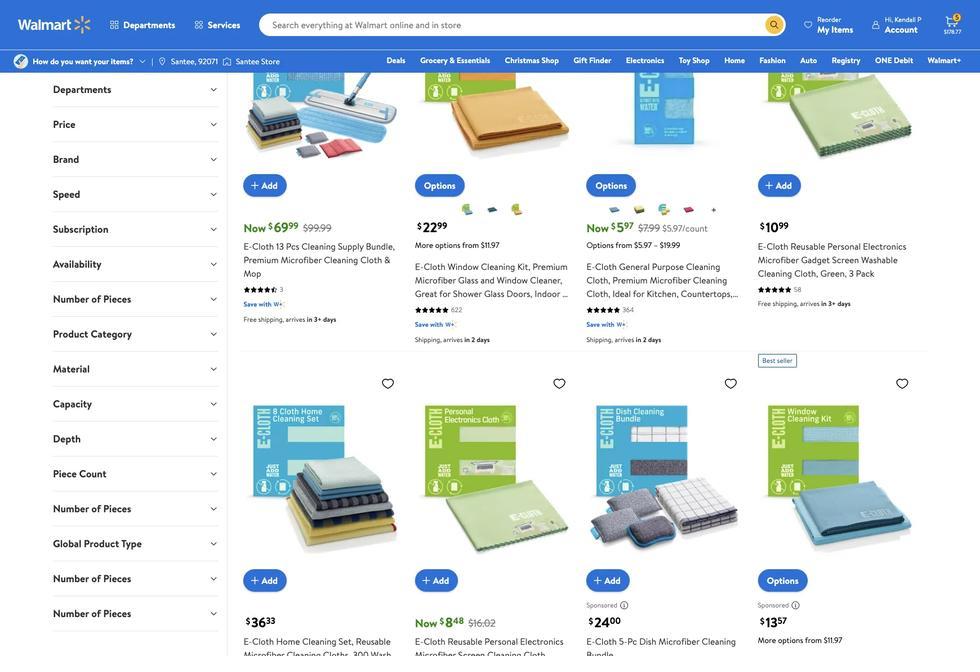 Task type: describe. For each thing, give the bounding box(es) containing it.
0 vertical spatial departments
[[123, 19, 175, 31]]

doors,
[[507, 288, 533, 300]]

92071
[[198, 56, 218, 67]]

0 vertical spatial departments button
[[100, 11, 185, 38]]

number of pieces button for 1st number of pieces tab from the bottom
[[44, 596, 227, 631]]

33
[[266, 614, 276, 627]]

1 number of pieces from the top
[[53, 292, 131, 306]]

material button
[[44, 352, 227, 386]]

price tab
[[44, 107, 227, 141]]

essentials
[[457, 55, 491, 66]]

options for options link associated with $7.99
[[596, 179, 627, 192]]

more options from $11.97 for 22
[[415, 240, 500, 251]]

1 vertical spatial shipping,
[[258, 315, 284, 324]]

with for $7.99
[[602, 320, 615, 329]]

store
[[261, 56, 280, 67]]

reusable inside the now $ 8 48 $16.02 e-cloth reusable personal electronics microfiber screen cleaning cloth
[[448, 635, 483, 647]]

options for 13
[[778, 635, 804, 646]]

global
[[53, 537, 81, 551]]

2 number of pieces tab from the top
[[44, 491, 227, 526]]

price button
[[44, 107, 227, 141]]

outdoor
[[415, 301, 449, 314]]

and inside 'e-cloth general purpose cleaning cloth, premium microfiber cleaning cloth, ideal for kitchen, countertops, sinks, and bathrooms 100 wash guarantee, alaskan blue, 1 pack'
[[611, 301, 625, 314]]

e-cloth 13 pcs cleaning supply bundle, premium microfiber cleaning cloth & mop image
[[244, 0, 399, 188]]

e-cloth reusable personal electronics microfiber gadget screen washable cleaning cloth, green, 3 pack image
[[758, 0, 914, 188]]

2 pieces from the top
[[103, 502, 131, 516]]

microfiber inside now $ 69 99 $99.99 e-cloth 13 pcs cleaning supply bundle, premium microfiber cleaning cloth & mop
[[281, 254, 322, 266]]

2 for $7.99
[[643, 335, 647, 345]]

shower
[[453, 288, 482, 300]]

blue,
[[664, 315, 683, 327]]

1 of from the top
[[91, 292, 101, 306]]

13 inside now $ 69 99 $99.99 e-cloth 13 pcs cleaning supply bundle, premium microfiber cleaning cloth & mop
[[276, 240, 284, 253]]

microfiber inside e-cloth window cleaning kit, premium microfiber glass and window cleaner, great for shower glass doors, indoor & outdoor windows and car windshield, washable and reusable, 100 wash guarantee, orange
[[415, 274, 456, 286]]

washable inside e-cloth window cleaning kit, premium microfiber glass and window cleaner, great for shower glass doors, indoor & outdoor windows and car windshield, washable and reusable, 100 wash guarantee, orange
[[415, 315, 452, 327]]

$ 10 99
[[761, 218, 789, 237]]

now for 8
[[415, 615, 438, 631]]

capacity tab
[[44, 387, 227, 421]]

0 vertical spatial free shipping, arrives in 3+ days
[[758, 299, 851, 308]]

microfiber inside e-cloth home cleaning set, reusable microfiber cleaning cloths, 300 wash
[[244, 649, 285, 656]]

3 number of pieces tab from the top
[[44, 561, 227, 596]]

auto
[[801, 55, 818, 66]]

ad disclaimer and feedback for ingridsponsoredproducts image
[[792, 601, 801, 610]]

speed button
[[44, 177, 227, 211]]

0 horizontal spatial with
[[259, 299, 272, 309]]

0 horizontal spatial free shipping, arrives in 3+ days
[[244, 315, 336, 324]]

christmas
[[505, 55, 540, 66]]

windows
[[451, 301, 486, 314]]

global product type button
[[44, 526, 227, 561]]

48
[[453, 614, 464, 627]]

shipping, arrives in 2 days for 22
[[415, 335, 490, 345]]

more options from $11.97 for 13
[[758, 635, 843, 646]]

seller
[[777, 356, 793, 365]]

and up reusable,
[[488, 301, 502, 314]]

depth tab
[[44, 422, 227, 456]]

69
[[274, 218, 289, 237]]

availability
[[53, 257, 102, 271]]

electronics inside e-cloth reusable personal electronics microfiber gadget screen washable cleaning cloth, green, 3 pack
[[863, 240, 907, 253]]

number of pieces button for 2nd number of pieces tab from the bottom
[[44, 561, 227, 596]]

speed
[[53, 187, 80, 201]]

& inside e-cloth window cleaning kit, premium microfiber glass and window cleaner, great for shower glass doors, indoor & outdoor windows and car windshield, washable and reusable, 100 wash guarantee, orange
[[563, 288, 569, 300]]

options inside now $ 5 97 $7.99 $5.97/count options from $5.97 – $19.99
[[587, 240, 614, 251]]

2 horizontal spatial options link
[[758, 569, 808, 592]]

add to cart image for $99.99
[[248, 179, 262, 192]]

add to favorites list, e-cloth window cleaning kit, premium microfiber glass and window cleaner, washable and reusable, 100 wash guarantee, blue image
[[896, 377, 910, 391]]

with for 22
[[430, 320, 443, 329]]

add to cart image for 24
[[591, 574, 605, 587]]

e-cloth 5-pc dish microfiber cleaning bundle
[[587, 635, 736, 656]]

e-cloth home cleaning set, reusable microfiber cleaning cloths, 300 wash
[[244, 635, 394, 656]]

$5.97
[[635, 240, 652, 251]]

services
[[208, 19, 240, 31]]

brand
[[53, 152, 79, 166]]

add button up ad disclaimer and feedback for ingridsponsoredproducts image
[[587, 569, 630, 592]]

one debit
[[876, 55, 914, 66]]

add to cart image for 36
[[248, 574, 262, 587]]

purpose
[[652, 261, 684, 273]]

p
[[918, 14, 922, 24]]

add button for $99.99
[[244, 174, 287, 197]]

dish
[[640, 635, 657, 647]]

$ inside now $ 69 99 $99.99 e-cloth 13 pcs cleaning supply bundle, premium microfiber cleaning cloth & mop
[[268, 220, 273, 232]]

reusable,
[[470, 315, 507, 327]]

departments tab
[[44, 72, 227, 107]]

speed tab
[[44, 177, 227, 211]]

windshield,
[[520, 301, 565, 314]]

add to favorites list, e-cloth reusable personal electronics microfiber screen cleaning cloth, screen cleaner for smart phones, tablets & laptop computers, 100 wash guarantee, green, 1 pack image
[[553, 377, 566, 391]]

and down windows
[[454, 315, 468, 327]]

santee, 92071
[[171, 56, 218, 67]]

piece count tab
[[44, 456, 227, 491]]

|
[[152, 56, 153, 67]]

subscription tab
[[44, 212, 227, 246]]

22
[[423, 218, 438, 237]]

gadget
[[801, 254, 830, 266]]

gift
[[574, 55, 588, 66]]

57
[[778, 614, 787, 627]]

bathrooms
[[627, 301, 670, 314]]

registry link
[[827, 54, 866, 67]]

depth button
[[44, 422, 227, 456]]

now for 69
[[244, 221, 266, 236]]

1 number of pieces tab from the top
[[44, 282, 227, 316]]

3 pieces from the top
[[103, 571, 131, 586]]

hi, kendall p account
[[885, 14, 922, 35]]

capacity button
[[44, 387, 227, 421]]

account
[[885, 23, 918, 35]]

walmart+ link
[[923, 54, 967, 67]]

product inside "dropdown button"
[[84, 537, 119, 551]]

$ inside $ 10 99
[[761, 220, 765, 232]]

orange
[[460, 328, 490, 341]]

global product type
[[53, 537, 142, 551]]

kendall
[[895, 14, 916, 24]]

reusable inside e-cloth home cleaning set, reusable microfiber cleaning cloths, 300 wash
[[356, 635, 391, 647]]

$ 13 57
[[761, 613, 787, 632]]

walmart+
[[928, 55, 962, 66]]

300
[[353, 649, 369, 656]]

grocery
[[420, 55, 448, 66]]

–
[[654, 240, 658, 251]]

microfiber inside 'e-cloth general purpose cleaning cloth, premium microfiber cleaning cloth, ideal for kitchen, countertops, sinks, and bathrooms 100 wash guarantee, alaskan blue, 1 pack'
[[650, 274, 691, 286]]

from for 22
[[462, 240, 479, 251]]

add to cart image for 10
[[763, 179, 776, 192]]

0 horizontal spatial save
[[244, 299, 257, 309]]

4 number from the top
[[53, 606, 89, 620]]

product category tab
[[44, 317, 227, 351]]

e- for e-cloth general purpose cleaning cloth, premium microfiber cleaning cloth, ideal for kitchen, countertops, sinks, and bathrooms 100 wash guarantee, alaskan blue, 1 pack
[[587, 261, 595, 273]]

brand tab
[[44, 142, 227, 176]]

grocery & essentials
[[420, 55, 491, 66]]

screen inside the now $ 8 48 $16.02 e-cloth reusable personal electronics microfiber screen cleaning cloth
[[458, 649, 485, 656]]

0 horizontal spatial save with
[[244, 299, 272, 309]]

now $ 5 97 $7.99 $5.97/count options from $5.97 – $19.99
[[587, 218, 708, 251]]

cloth down 69 on the top left
[[252, 240, 274, 253]]

e-cloth window cleaning kit, premium microfiber glass and window cleaner, washable and reusable, 100 wash guarantee, blue image
[[758, 372, 914, 583]]

4 of from the top
[[91, 606, 101, 620]]

one
[[876, 55, 893, 66]]

e-cloth 5-pc dish microfiber cleaning bundle image
[[587, 372, 743, 583]]

cloth inside e-cloth reusable personal electronics microfiber gadget screen washable cleaning cloth, green, 3 pack
[[767, 240, 789, 253]]

microfiber inside the now $ 8 48 $16.02 e-cloth reusable personal electronics microfiber screen cleaning cloth
[[415, 649, 456, 656]]

24
[[595, 613, 610, 632]]

toy
[[679, 55, 691, 66]]

from for 13
[[806, 635, 822, 646]]

1 horizontal spatial home
[[725, 55, 745, 66]]

how do you want your items?
[[33, 56, 134, 67]]

guarantee, inside e-cloth window cleaning kit, premium microfiber glass and window cleaner, great for shower glass doors, indoor & outdoor windows and car windshield, washable and reusable, 100 wash guarantee, orange
[[415, 328, 458, 341]]

gift finder
[[574, 55, 612, 66]]

e-cloth general purpose cleaning cloth, premium microfiber cleaning cloth, ideal for kitchen, countertops, sinks, and bathrooms 100 wash guarantee, alaskan blue, 1 pack image
[[587, 0, 743, 188]]

services button
[[185, 11, 250, 38]]

10
[[766, 218, 779, 237]]

+ button
[[702, 201, 726, 219]]

e-cloth general purpose cleaning cloth, premium microfiber cleaning cloth, ideal for kitchen, countertops, sinks, and bathrooms 100 wash guarantee, alaskan blue, 1 pack
[[587, 261, 733, 327]]

pcs
[[286, 240, 300, 253]]

$99.99
[[303, 221, 332, 235]]

walmart plus image for $7.99
[[617, 319, 628, 330]]

sponsored for ad disclaimer and feedback for ingridsponsoredproducts image
[[587, 600, 618, 610]]

cloth inside 'e-cloth general purpose cleaning cloth, premium microfiber cleaning cloth, ideal for kitchen, countertops, sinks, and bathrooms 100 wash guarantee, alaskan blue, 1 pack'
[[595, 261, 617, 273]]

set,
[[339, 635, 354, 647]]

items
[[832, 23, 854, 35]]

save with for 22
[[415, 320, 443, 329]]

green image
[[486, 203, 499, 217]]

1 vertical spatial 13
[[766, 613, 778, 632]]

e- for e-cloth home cleaning set, reusable microfiber cleaning cloths, 300 wash
[[244, 635, 252, 647]]

product category button
[[44, 317, 227, 351]]

3 inside e-cloth reusable personal electronics microfiber gadget screen washable cleaning cloth, green, 3 pack
[[849, 267, 854, 280]]

e-cloth home cleaning set, reusable microfiber cleaning cloths, 300 wash, assorted colors, 8 piece set image
[[244, 372, 399, 583]]

washable inside e-cloth reusable personal electronics microfiber gadget screen washable cleaning cloth, green, 3 pack
[[862, 254, 898, 266]]

now $ 69 99 $99.99 e-cloth 13 pcs cleaning supply bundle, premium microfiber cleaning cloth & mop
[[244, 218, 395, 280]]

save with for $7.99
[[587, 320, 615, 329]]

$178.77
[[945, 28, 962, 36]]

registry
[[832, 55, 861, 66]]

2 number from the top
[[53, 502, 89, 516]]

gift finder link
[[569, 54, 617, 67]]

christmas shop link
[[500, 54, 564, 67]]

cloth, inside e-cloth reusable personal electronics microfiber gadget screen washable cleaning cloth, green, 3 pack
[[795, 267, 819, 280]]

1 vertical spatial 3
[[280, 285, 283, 294]]

fashion
[[760, 55, 786, 66]]

product inside 'dropdown button'
[[53, 327, 88, 341]]

e- inside now $ 69 99 $99.99 e-cloth 13 pcs cleaning supply bundle, premium microfiber cleaning cloth & mop
[[244, 240, 252, 253]]

great
[[415, 288, 438, 300]]

0 vertical spatial &
[[450, 55, 455, 66]]

0 horizontal spatial window
[[448, 261, 479, 273]]

and up shower
[[481, 274, 495, 286]]

more for 22
[[415, 240, 433, 251]]

$ 22 99
[[417, 218, 447, 237]]

depth
[[53, 432, 81, 446]]

deals
[[387, 55, 406, 66]]

options for options link to the right
[[767, 574, 799, 587]]

microfiber inside e-cloth reusable personal electronics microfiber gadget screen washable cleaning cloth, green, 3 pack
[[758, 254, 799, 266]]

Search search field
[[259, 14, 786, 36]]

 image for how do you want your items?
[[14, 54, 28, 69]]

0 vertical spatial glass
[[458, 274, 479, 286]]

e-cloth reusable personal electronics microfiber gadget screen washable cleaning cloth, green, 3 pack
[[758, 240, 907, 280]]

add to cart image for $16.02
[[420, 574, 433, 587]]

pc
[[628, 635, 637, 647]]



Task type: vqa. For each thing, say whether or not it's contained in the screenshot.
sound to the left
no



Task type: locate. For each thing, give the bounding box(es) containing it.
tangerine orange image
[[511, 203, 524, 217]]

microfiber up great on the top of page
[[415, 274, 456, 286]]

$ 24 00
[[589, 613, 621, 632]]

3 of from the top
[[91, 571, 101, 586]]

0 horizontal spatial 99
[[289, 220, 299, 232]]

1 horizontal spatial from
[[616, 240, 633, 251]]

0 horizontal spatial home
[[276, 635, 300, 647]]

100 inside 'e-cloth general purpose cleaning cloth, premium microfiber cleaning cloth, ideal for kitchen, countertops, sinks, and bathrooms 100 wash guarantee, alaskan blue, 1 pack'
[[672, 301, 686, 314]]

more for 13
[[758, 635, 777, 646]]

e-cloth reusable personal electronics microfiber screen cleaning cloth, screen cleaner for smart phones, tablets & laptop computers, 100 wash guarantee, green, 1 pack image
[[415, 372, 571, 583]]

$7.99
[[639, 221, 661, 235]]

1 number of pieces button from the top
[[44, 282, 227, 316]]

add to cart image
[[420, 574, 433, 587], [591, 574, 605, 587]]

save with down 'mop'
[[244, 299, 272, 309]]

$ left 69 on the top left
[[268, 220, 273, 232]]

1 horizontal spatial glass
[[484, 288, 505, 300]]

1 horizontal spatial free
[[758, 299, 771, 308]]

& down bundle,
[[384, 254, 390, 266]]

with down outdoor
[[430, 320, 443, 329]]

shop
[[542, 55, 559, 66], [693, 55, 710, 66]]

0 horizontal spatial options
[[435, 240, 461, 251]]

2 add to cart image from the left
[[591, 574, 605, 587]]

3 number from the top
[[53, 571, 89, 586]]

number of pieces button for third number of pieces tab from the bottom
[[44, 491, 227, 526]]

shop for toy shop
[[693, 55, 710, 66]]

$ inside $ 24 00
[[589, 615, 594, 627]]

personal inside e-cloth reusable personal electronics microfiber gadget screen washable cleaning cloth, green, 3 pack
[[828, 240, 861, 253]]

microfiber down purpose
[[650, 274, 691, 286]]

microfiber down the 8
[[415, 649, 456, 656]]

e-cloth window cleaning kit, premium microfiber glass and window cleaner, great for shower glass doors, indoor & outdoor windows and car windshield, washable and reusable, 100 wash guarantee, orange image
[[415, 0, 571, 188]]

99 inside $ 22 99
[[438, 220, 447, 232]]

1 vertical spatial 3+
[[314, 315, 322, 324]]

type
[[121, 537, 142, 551]]

1 horizontal spatial &
[[450, 55, 455, 66]]

e-cloth window cleaning kit, premium microfiber glass and window cleaner, great for shower glass doors, indoor & outdoor windows and car windshield, washable and reusable, 100 wash guarantee, orange
[[415, 261, 569, 341]]

now down alaskan blue image
[[587, 221, 609, 236]]

2 number of pieces from the top
[[53, 502, 131, 516]]

debit
[[894, 55, 914, 66]]

options down $ 22 99
[[435, 240, 461, 251]]

1 horizontal spatial 13
[[766, 613, 778, 632]]

2 vertical spatial &
[[563, 288, 569, 300]]

2 horizontal spatial now
[[587, 221, 609, 236]]

1 horizontal spatial premium
[[533, 261, 568, 273]]

0 vertical spatial pack
[[856, 267, 875, 280]]

departments button down items?
[[44, 72, 227, 107]]

options up $ 22 99
[[424, 179, 456, 192]]

options link up ad disclaimer and feedback for ingridsponsoredproducts icon
[[758, 569, 808, 592]]

cloth down $ 36 33
[[252, 635, 274, 647]]

microfiber down the pcs
[[281, 254, 322, 266]]

now inside now $ 69 99 $99.99 e-cloth 13 pcs cleaning supply bundle, premium microfiber cleaning cloth & mop
[[244, 221, 266, 236]]

auto link
[[796, 54, 823, 67]]

options down alaskan blue image
[[587, 240, 614, 251]]

 image right 92071
[[223, 56, 232, 67]]

622
[[451, 305, 462, 315]]

1 vertical spatial free
[[244, 315, 257, 324]]

2 sponsored from the left
[[758, 600, 789, 610]]

fashion link
[[755, 54, 791, 67]]

$ inside $ 13 57
[[761, 615, 765, 627]]

reusable up the "gadget"
[[791, 240, 826, 253]]

2 shop from the left
[[693, 55, 710, 66]]

pack right 1
[[690, 315, 709, 327]]

0 vertical spatial more
[[415, 240, 433, 251]]

0 vertical spatial 3+
[[829, 299, 836, 308]]

$ left 97
[[611, 220, 616, 232]]

sinks,
[[587, 301, 609, 314]]

walmart plus image
[[274, 299, 285, 310], [446, 319, 457, 330], [617, 319, 628, 330]]

premium inside e-cloth window cleaning kit, premium microfiber glass and window cleaner, great for shower glass doors, indoor & outdoor windows and car windshield, washable and reusable, 100 wash guarantee, orange
[[533, 261, 568, 273]]

shipping, down 'mop'
[[258, 315, 284, 324]]

microfiber
[[281, 254, 322, 266], [758, 254, 799, 266], [415, 274, 456, 286], [650, 274, 691, 286], [659, 635, 700, 647], [244, 649, 285, 656], [415, 649, 456, 656]]

reusable up 300
[[356, 635, 391, 647]]

add up the 8
[[433, 574, 449, 586]]

1 shop from the left
[[542, 55, 559, 66]]

1 vertical spatial personal
[[485, 635, 518, 647]]

1 shipping, arrives in 2 days from the left
[[415, 335, 490, 345]]

2 down the "alaskan"
[[643, 335, 647, 345]]

pieces
[[103, 292, 131, 306], [103, 502, 131, 516], [103, 571, 131, 586], [103, 606, 131, 620]]

more options from $11.97 down 57
[[758, 635, 843, 646]]

$ inside now $ 5 97 $7.99 $5.97/count options from $5.97 – $19.99
[[611, 220, 616, 232]]

days
[[838, 299, 851, 308], [323, 315, 336, 324], [477, 335, 490, 345], [648, 335, 662, 345]]

$ left 57
[[761, 615, 765, 627]]

for inside 'e-cloth general purpose cleaning cloth, premium microfiber cleaning cloth, ideal for kitchen, countertops, sinks, and bathrooms 100 wash guarantee, alaskan blue, 1 pack'
[[633, 288, 645, 300]]

premium inside now $ 69 99 $99.99 e-cloth 13 pcs cleaning supply bundle, premium microfiber cleaning cloth & mop
[[244, 254, 279, 266]]

now for 5
[[587, 221, 609, 236]]

2 horizontal spatial reusable
[[791, 240, 826, 253]]

99 inside $ 10 99
[[779, 220, 789, 232]]

arrives
[[801, 299, 820, 308], [286, 315, 305, 324], [444, 335, 463, 345], [615, 335, 635, 345]]

screen up green,
[[833, 254, 860, 266]]

0 horizontal spatial more options from $11.97
[[415, 240, 500, 251]]

add to favorites list, e-cloth home cleaning set, reusable microfiber cleaning cloths, 300 wash, assorted colors, 8 piece set image
[[381, 377, 395, 391]]

one debit link
[[871, 54, 919, 67]]

2 2 from the left
[[643, 335, 647, 345]]

1 horizontal spatial save with
[[415, 320, 443, 329]]

1 horizontal spatial shipping,
[[587, 335, 613, 345]]

cloth down $ 10 99 on the top of the page
[[767, 240, 789, 253]]

+
[[711, 203, 717, 217]]

100 inside e-cloth window cleaning kit, premium microfiber glass and window cleaner, great for shower glass doors, indoor & outdoor windows and car windshield, washable and reusable, 100 wash guarantee, orange
[[509, 315, 523, 327]]

0 horizontal spatial 13
[[276, 240, 284, 253]]

cleaning inside e-cloth reusable personal electronics microfiber gadget screen washable cleaning cloth, green, 3 pack
[[758, 267, 793, 280]]

for inside e-cloth window cleaning kit, premium microfiber glass and window cleaner, great for shower glass doors, indoor & outdoor windows and car windshield, washable and reusable, 100 wash guarantee, orange
[[440, 288, 451, 300]]

options for 22
[[435, 240, 461, 251]]

wash inside e-cloth window cleaning kit, premium microfiber glass and window cleaner, great for shower glass doors, indoor & outdoor windows and car windshield, washable and reusable, 100 wash guarantee, orange
[[525, 315, 546, 327]]

add up $ 10 99 on the top of the page
[[776, 179, 792, 192]]

number of pieces tab
[[44, 282, 227, 316], [44, 491, 227, 526], [44, 561, 227, 596], [44, 596, 227, 631]]

0 horizontal spatial for
[[440, 288, 451, 300]]

alaskan
[[632, 315, 662, 327]]

now
[[244, 221, 266, 236], [587, 221, 609, 236], [415, 615, 438, 631]]

0 horizontal spatial electronics
[[520, 635, 564, 647]]

number of pieces button for fourth number of pieces tab from the bottom
[[44, 282, 227, 316]]

personal down $16.02 on the bottom of page
[[485, 635, 518, 647]]

5-
[[619, 635, 628, 647]]

2 for 22
[[472, 335, 475, 345]]

e- for e-cloth window cleaning kit, premium microfiber glass and window cleaner, great for shower glass doors, indoor & outdoor windows and car windshield, washable and reusable, 100 wash guarantee, orange
[[415, 261, 424, 273]]

toy shop
[[679, 55, 710, 66]]

1 horizontal spatial screen
[[833, 254, 860, 266]]

piece count
[[53, 467, 107, 481]]

global product type tab
[[44, 526, 227, 561]]

1 vertical spatial glass
[[484, 288, 505, 300]]

2 shipping, arrives in 2 days from the left
[[587, 335, 662, 345]]

0 vertical spatial more options from $11.97
[[415, 240, 500, 251]]

home inside e-cloth home cleaning set, reusable microfiber cleaning cloths, 300 wash
[[276, 635, 300, 647]]

1 vertical spatial 100
[[509, 315, 523, 327]]

0 horizontal spatial departments
[[53, 82, 111, 96]]

reorder my items
[[818, 14, 854, 35]]

cloth inside the now $ 8 48 $16.02 e-cloth reusable personal electronics microfiber screen cleaning cloth
[[424, 635, 446, 647]]

guarantee, down sinks,
[[587, 315, 630, 327]]

santee,
[[171, 56, 197, 67]]

4 pieces from the top
[[103, 606, 131, 620]]

0 horizontal spatial 3
[[280, 285, 283, 294]]

do
[[50, 56, 59, 67]]

add to cart image
[[248, 179, 262, 192], [763, 179, 776, 192], [248, 574, 262, 587]]

my
[[818, 23, 830, 35]]

cloth inside e-cloth 5-pc dish microfiber cleaning bundle
[[595, 635, 617, 647]]

and down ideal
[[611, 301, 625, 314]]

e- inside 'e-cloth general purpose cleaning cloth, premium microfiber cleaning cloth, ideal for kitchen, countertops, sinks, and bathrooms 100 wash guarantee, alaskan blue, 1 pack'
[[587, 261, 595, 273]]

shipping, arrives in 2 days down 622
[[415, 335, 490, 345]]

1 vertical spatial more
[[758, 635, 777, 646]]

5 inside 5 $178.77
[[956, 13, 960, 22]]

add for 36
[[262, 574, 278, 586]]

97
[[624, 220, 634, 232]]

2 shipping, from the left
[[587, 335, 613, 345]]

0 vertical spatial options
[[435, 240, 461, 251]]

your
[[94, 56, 109, 67]]

kit,
[[518, 261, 531, 273]]

2 horizontal spatial save
[[587, 320, 600, 329]]

save down outdoor
[[415, 320, 429, 329]]

0 horizontal spatial sponsored
[[587, 600, 618, 610]]

glass up car
[[484, 288, 505, 300]]

number
[[53, 292, 89, 306], [53, 502, 89, 516], [53, 571, 89, 586], [53, 606, 89, 620]]

reorder
[[818, 14, 842, 24]]

you
[[61, 56, 73, 67]]

$ inside $ 36 33
[[246, 615, 250, 627]]

screen inside e-cloth reusable personal electronics microfiber gadget screen washable cleaning cloth, green, 3 pack
[[833, 254, 860, 266]]

cleaning inside the now $ 8 48 $16.02 e-cloth reusable personal electronics microfiber screen cleaning cloth
[[488, 649, 522, 656]]

of
[[91, 292, 101, 306], [91, 502, 101, 516], [91, 571, 101, 586], [91, 606, 101, 620]]

microfiber down $ 10 99 on the top of the page
[[758, 254, 799, 266]]

departments
[[123, 19, 175, 31], [53, 82, 111, 96]]

1 horizontal spatial 100
[[672, 301, 686, 314]]

cleaning inside e-cloth window cleaning kit, premium microfiber glass and window cleaner, great for shower glass doors, indoor & outdoor windows and car windshield, washable and reusable, 100 wash guarantee, orange
[[481, 261, 515, 273]]

add up 69 on the top left
[[262, 179, 278, 192]]

brand button
[[44, 142, 227, 176]]

category
[[91, 327, 132, 341]]

1 horizontal spatial electronics
[[626, 55, 665, 66]]

cloth left general
[[595, 261, 617, 273]]

1 horizontal spatial guarantee,
[[587, 315, 630, 327]]

electronics
[[626, 55, 665, 66], [863, 240, 907, 253], [520, 635, 564, 647]]

from inside now $ 5 97 $7.99 $5.97/count options from $5.97 – $19.99
[[616, 240, 633, 251]]

0 vertical spatial shipping,
[[773, 299, 799, 308]]

0 vertical spatial product
[[53, 327, 88, 341]]

add for 10
[[776, 179, 792, 192]]

4 number of pieces tab from the top
[[44, 596, 227, 631]]

1 horizontal spatial sponsored
[[758, 600, 789, 610]]

5 up $178.77
[[956, 13, 960, 22]]

for up outdoor
[[440, 288, 451, 300]]

cleaner,
[[530, 274, 563, 286]]

save
[[244, 299, 257, 309], [415, 320, 429, 329], [587, 320, 600, 329]]

now left the 8
[[415, 615, 438, 631]]

$ left 36
[[246, 615, 250, 627]]

options for options link corresponding to 22
[[424, 179, 456, 192]]

save with down sinks,
[[587, 320, 615, 329]]

shipping, arrives in 2 days down the "alaskan"
[[587, 335, 662, 345]]

& right grocery
[[450, 55, 455, 66]]

0 vertical spatial home
[[725, 55, 745, 66]]

washable
[[862, 254, 898, 266], [415, 315, 452, 327]]

$ left 22
[[417, 220, 422, 232]]

0 horizontal spatial shop
[[542, 55, 559, 66]]

wash down windshield,
[[525, 315, 546, 327]]

add button up the 8
[[415, 569, 458, 592]]

bundle
[[587, 649, 614, 656]]

1 horizontal spatial now
[[415, 615, 438, 631]]

shipping, down outdoor
[[415, 335, 442, 345]]

0 horizontal spatial shipping, arrives in 2 days
[[415, 335, 490, 345]]

cleaning inside e-cloth 5-pc dish microfiber cleaning bundle
[[702, 635, 736, 647]]

general
[[619, 261, 650, 273]]

christmas shop
[[505, 55, 559, 66]]

add for $99.99
[[262, 179, 278, 192]]

want
[[75, 56, 92, 67]]

cloth up great on the top of page
[[424, 261, 446, 273]]

0 vertical spatial 3
[[849, 267, 854, 280]]

electronics link
[[621, 54, 670, 67]]

for up bathrooms
[[633, 288, 645, 300]]

e- inside e-cloth 5-pc dish microfiber cleaning bundle
[[587, 635, 595, 647]]

wash inside 'e-cloth general purpose cleaning cloth, premium microfiber cleaning cloth, ideal for kitchen, countertops, sinks, and bathrooms 100 wash guarantee, alaskan blue, 1 pack'
[[688, 301, 708, 314]]

wash down countertops,
[[688, 301, 708, 314]]

3 number of pieces from the top
[[53, 571, 131, 586]]

screen
[[833, 254, 860, 266], [458, 649, 485, 656]]

3+
[[829, 299, 836, 308], [314, 315, 322, 324]]

add button for 10
[[758, 174, 801, 197]]

product up material
[[53, 327, 88, 341]]

1 horizontal spatial with
[[430, 320, 443, 329]]

$16.02
[[469, 616, 496, 630]]

add
[[262, 179, 278, 192], [776, 179, 792, 192], [262, 574, 278, 586], [433, 574, 449, 586], [605, 574, 621, 586]]

1 horizontal spatial shipping, arrives in 2 days
[[587, 335, 662, 345]]

3 99 from the left
[[779, 220, 789, 232]]

save for $7.99
[[587, 320, 600, 329]]

$11.97 for 22
[[481, 240, 500, 251]]

availability button
[[44, 247, 227, 281]]

personal inside the now $ 8 48 $16.02 e-cloth reusable personal electronics microfiber screen cleaning cloth
[[485, 635, 518, 647]]

e- inside e-cloth window cleaning kit, premium microfiber glass and window cleaner, great for shower glass doors, indoor & outdoor windows and car windshield, washable and reusable, 100 wash guarantee, orange
[[415, 261, 424, 273]]

shipping, for $7.99
[[587, 335, 613, 345]]

1 horizontal spatial window
[[497, 274, 528, 286]]

e-
[[244, 240, 252, 253], [758, 240, 767, 253], [415, 261, 424, 273], [587, 261, 595, 273], [244, 635, 252, 647], [415, 635, 424, 647], [587, 635, 595, 647]]

1 vertical spatial 5
[[617, 218, 624, 237]]

sponsored up 24
[[587, 600, 618, 610]]

0 horizontal spatial free
[[244, 315, 257, 324]]

2 horizontal spatial premium
[[613, 274, 648, 286]]

reusable inside e-cloth reusable personal electronics microfiber gadget screen washable cleaning cloth, green, 3 pack
[[791, 240, 826, 253]]

sponsored for ad disclaimer and feedback for ingridsponsoredproducts icon
[[758, 600, 789, 610]]

cloth inside e-cloth home cleaning set, reusable microfiber cleaning cloths, 300 wash
[[252, 635, 274, 647]]

1 for from the left
[[440, 288, 451, 300]]

2 horizontal spatial save with
[[587, 320, 615, 329]]

1 vertical spatial departments button
[[44, 72, 227, 107]]

e- for e-cloth 5-pc dish microfiber cleaning bundle
[[587, 635, 595, 647]]

assorted colors image
[[633, 203, 646, 217]]

2 horizontal spatial from
[[806, 635, 822, 646]]

5 inside now $ 5 97 $7.99 $5.97/count options from $5.97 – $19.99
[[617, 218, 624, 237]]

wash
[[688, 301, 708, 314], [525, 315, 546, 327]]

items?
[[111, 56, 134, 67]]

3 down now $ 69 99 $99.99 e-cloth 13 pcs cleaning supply bundle, premium microfiber cleaning cloth & mop
[[280, 285, 283, 294]]

$ left 24
[[589, 615, 594, 627]]

shipping, arrives in 2 days for $7.99
[[587, 335, 662, 345]]

 image left how at left
[[14, 54, 28, 69]]

shop for christmas shop
[[542, 55, 559, 66]]

options link up alaskan blue image
[[587, 174, 636, 197]]

1 number from the top
[[53, 292, 89, 306]]

now inside the now $ 8 48 $16.02 e-cloth reusable personal electronics microfiber screen cleaning cloth
[[415, 615, 438, 631]]

0 horizontal spatial reusable
[[356, 635, 391, 647]]

options link for 22
[[415, 174, 465, 197]]

more options from $11.97 down $ 22 99
[[415, 240, 500, 251]]

screen down $16.02 on the bottom of page
[[458, 649, 485, 656]]

1 horizontal spatial shop
[[693, 55, 710, 66]]

material tab
[[44, 352, 227, 386]]

pack inside 'e-cloth general purpose cleaning cloth, premium microfiber cleaning cloth, ideal for kitchen, countertops, sinks, and bathrooms 100 wash guarantee, alaskan blue, 1 pack'
[[690, 315, 709, 327]]

pack inside e-cloth reusable personal electronics microfiber gadget screen washable cleaning cloth, green, 3 pack
[[856, 267, 875, 280]]

shipping,
[[773, 299, 799, 308], [258, 315, 284, 324]]

and
[[481, 274, 495, 286], [488, 301, 502, 314], [611, 301, 625, 314], [454, 315, 468, 327]]

piece count button
[[44, 456, 227, 491]]

1 horizontal spatial options link
[[587, 174, 636, 197]]

1 horizontal spatial 99
[[438, 220, 447, 232]]

home
[[725, 55, 745, 66], [276, 635, 300, 647]]

options link for $7.99
[[587, 174, 636, 197]]

1 horizontal spatial 5
[[956, 13, 960, 22]]

shipping, down sinks,
[[587, 335, 613, 345]]

indoor
[[535, 288, 561, 300]]

reusable down 48
[[448, 635, 483, 647]]

0 horizontal spatial now
[[244, 221, 266, 236]]

walmart image
[[18, 16, 91, 34]]

& inside now $ 69 99 $99.99 e-cloth 13 pcs cleaning supply bundle, premium microfiber cleaning cloth & mop
[[384, 254, 390, 266]]

window
[[448, 261, 479, 273], [497, 274, 528, 286]]

1 vertical spatial more options from $11.97
[[758, 635, 843, 646]]

add up "33"
[[262, 574, 278, 586]]

departments down how do you want your items?
[[53, 82, 111, 96]]

personal up green,
[[828, 240, 861, 253]]

add button up 69 on the top left
[[244, 174, 287, 197]]

100 up blue,
[[672, 301, 686, 314]]

0 horizontal spatial walmart plus image
[[274, 299, 285, 310]]

shop right christmas
[[542, 55, 559, 66]]

& right indoor
[[563, 288, 569, 300]]

grocery & essentials link
[[415, 54, 496, 67]]

more
[[415, 240, 433, 251], [758, 635, 777, 646]]

99 for 10
[[779, 220, 789, 232]]

window up doors,
[[497, 274, 528, 286]]

0 vertical spatial personal
[[828, 240, 861, 253]]

0 horizontal spatial more
[[415, 240, 433, 251]]

hi,
[[885, 14, 894, 24]]

1 horizontal spatial walmart plus image
[[446, 319, 457, 330]]

1 horizontal spatial 3+
[[829, 299, 836, 308]]

add button up $ 10 99 on the top of the page
[[758, 174, 801, 197]]

e- inside e-cloth home cleaning set, reusable microfiber cleaning cloths, 300 wash
[[244, 635, 252, 647]]

0 vertical spatial washable
[[862, 254, 898, 266]]

0 horizontal spatial washable
[[415, 315, 452, 327]]

raspberry pink image
[[682, 203, 696, 217]]

add up ad disclaimer and feedback for ingridsponsoredproducts image
[[605, 574, 621, 586]]

2 number of pieces button from the top
[[44, 491, 227, 526]]

 image
[[14, 54, 28, 69], [223, 56, 232, 67]]

3 right green,
[[849, 267, 854, 280]]

1 horizontal spatial options
[[778, 635, 804, 646]]

4 number of pieces from the top
[[53, 606, 131, 620]]

0 vertical spatial 13
[[276, 240, 284, 253]]

2 99 from the left
[[438, 220, 447, 232]]

bundle,
[[366, 240, 395, 253]]

2 for from the left
[[633, 288, 645, 300]]

1 99 from the left
[[289, 220, 299, 232]]

cloth up bundle
[[595, 635, 617, 647]]

guarantee, inside 'e-cloth general purpose cleaning cloth, premium microfiber cleaning cloth, ideal for kitchen, countertops, sinks, and bathrooms 100 wash guarantee, alaskan blue, 1 pack'
[[587, 315, 630, 327]]

tab
[[44, 631, 227, 656]]

1 vertical spatial window
[[497, 274, 528, 286]]

5 down alaskan blue image
[[617, 218, 624, 237]]

5 $178.77
[[945, 13, 962, 36]]

 image for santee store
[[223, 56, 232, 67]]

1 vertical spatial $11.97
[[824, 635, 843, 646]]

0 horizontal spatial 3+
[[314, 315, 322, 324]]

1
[[685, 315, 688, 327]]

add button up "33"
[[244, 569, 287, 592]]

electronics inside the now $ 8 48 $16.02 e-cloth reusable personal electronics microfiber screen cleaning cloth
[[520, 635, 564, 647]]

search icon image
[[770, 20, 779, 29]]

 image
[[158, 57, 167, 66]]

3 number of pieces button from the top
[[44, 561, 227, 596]]

glass up shower
[[458, 274, 479, 286]]

microfiber down $ 36 33
[[244, 649, 285, 656]]

36
[[252, 613, 266, 632]]

premium up 'mop'
[[244, 254, 279, 266]]

0 vertical spatial wash
[[688, 301, 708, 314]]

save for 22
[[415, 320, 429, 329]]

99 for 22
[[438, 220, 447, 232]]

availability tab
[[44, 247, 227, 281]]

1 horizontal spatial free shipping, arrives in 3+ days
[[758, 299, 851, 308]]

2 horizontal spatial &
[[563, 288, 569, 300]]

2 down reusable,
[[472, 335, 475, 345]]

0 vertical spatial electronics
[[626, 55, 665, 66]]

product left type
[[84, 537, 119, 551]]

$ inside $ 22 99
[[417, 220, 422, 232]]

shipping, for 22
[[415, 335, 442, 345]]

Walmart Site-Wide search field
[[259, 14, 786, 36]]

cleaning
[[302, 240, 336, 253], [324, 254, 358, 266], [481, 261, 515, 273], [686, 261, 721, 273], [758, 267, 793, 280], [693, 274, 728, 286], [302, 635, 337, 647], [702, 635, 736, 647], [287, 649, 321, 656], [488, 649, 522, 656]]

$ left 10
[[761, 220, 765, 232]]

1 vertical spatial pack
[[690, 315, 709, 327]]

add to favorites list, e-cloth 5-pc dish microfiber cleaning bundle image
[[725, 377, 738, 391]]

departments up the | at the left top of page
[[123, 19, 175, 31]]

ad disclaimer and feedback for ingridsponsoredproducts image
[[620, 601, 629, 610]]

1 pieces from the top
[[103, 292, 131, 306]]

save with down outdoor
[[415, 320, 443, 329]]

1 shipping, from the left
[[415, 335, 442, 345]]

more down 22
[[415, 240, 433, 251]]

$ inside the now $ 8 48 $16.02 e-cloth reusable personal electronics microfiber screen cleaning cloth
[[440, 615, 444, 627]]

count
[[79, 467, 107, 481]]

mop
[[244, 267, 261, 280]]

0 vertical spatial screen
[[833, 254, 860, 266]]

guarantee, down outdoor
[[415, 328, 458, 341]]

with down 'mop'
[[259, 299, 272, 309]]

1 horizontal spatial  image
[[223, 56, 232, 67]]

0 vertical spatial 5
[[956, 13, 960, 22]]

0 horizontal spatial $11.97
[[481, 240, 500, 251]]

piece
[[53, 467, 77, 481]]

1 vertical spatial product
[[84, 537, 119, 551]]

cloth down bundle,
[[360, 254, 382, 266]]

cloth down the 8
[[424, 635, 446, 647]]

2 of from the top
[[91, 502, 101, 516]]

alaskan blue image
[[608, 203, 622, 217]]

1 horizontal spatial shipping,
[[773, 299, 799, 308]]

1 add to cart image from the left
[[420, 574, 433, 587]]

now inside now $ 5 97 $7.99 $5.97/count options from $5.97 – $19.99
[[587, 221, 609, 236]]

1 sponsored from the left
[[587, 600, 618, 610]]

99
[[289, 220, 299, 232], [438, 220, 447, 232], [779, 220, 789, 232]]

alaskan blue image
[[461, 203, 475, 217]]

8
[[446, 613, 453, 632]]

daffodil yellow image
[[658, 203, 671, 217]]

personal
[[828, 240, 861, 253], [485, 635, 518, 647]]

99 inside now $ 69 99 $99.99 e-cloth 13 pcs cleaning supply bundle, premium microfiber cleaning cloth & mop
[[289, 220, 299, 232]]

0 horizontal spatial guarantee,
[[415, 328, 458, 341]]

e- for e-cloth reusable personal electronics microfiber gadget screen washable cleaning cloth, green, 3 pack
[[758, 240, 767, 253]]

0 horizontal spatial &
[[384, 254, 390, 266]]

options
[[424, 179, 456, 192], [596, 179, 627, 192], [587, 240, 614, 251], [767, 574, 799, 587]]

options down 57
[[778, 635, 804, 646]]

sponsored up $ 13 57
[[758, 600, 789, 610]]

microfiber right dish
[[659, 635, 700, 647]]

car
[[504, 301, 518, 314]]

add button for 36
[[244, 569, 287, 592]]

now left 69 on the top left
[[244, 221, 266, 236]]

4 number of pieces button from the top
[[44, 596, 227, 631]]

$11.97 for 13
[[824, 635, 843, 646]]

shipping, down 58
[[773, 299, 799, 308]]

364
[[623, 305, 634, 315]]

window up shower
[[448, 261, 479, 273]]

1 horizontal spatial 3
[[849, 267, 854, 280]]

$5.97/count
[[663, 222, 708, 235]]

2 horizontal spatial electronics
[[863, 240, 907, 253]]

with
[[259, 299, 272, 309], [430, 320, 443, 329], [602, 320, 615, 329]]

e- inside e-cloth reusable personal electronics microfiber gadget screen washable cleaning cloth, green, 3 pack
[[758, 240, 767, 253]]

2 horizontal spatial 99
[[779, 220, 789, 232]]

shop right toy
[[693, 55, 710, 66]]

options link up alaskan blue icon
[[415, 174, 465, 197]]

e- inside the now $ 8 48 $16.02 e-cloth reusable personal electronics microfiber screen cleaning cloth
[[415, 635, 424, 647]]

premium inside 'e-cloth general purpose cleaning cloth, premium microfiber cleaning cloth, ideal for kitchen, countertops, sinks, and bathrooms 100 wash guarantee, alaskan blue, 1 pack'
[[613, 274, 648, 286]]

1 2 from the left
[[472, 335, 475, 345]]

walmart plus image for 22
[[446, 319, 457, 330]]

cloth inside e-cloth window cleaning kit, premium microfiber glass and window cleaner, great for shower glass doors, indoor & outdoor windows and car windshield, washable and reusable, 100 wash guarantee, orange
[[424, 261, 446, 273]]

1 vertical spatial guarantee,
[[415, 328, 458, 341]]

1 horizontal spatial departments
[[123, 19, 175, 31]]

departments inside "tab"
[[53, 82, 111, 96]]

kitchen,
[[647, 288, 679, 300]]

0 horizontal spatial 2
[[472, 335, 475, 345]]

microfiber inside e-cloth 5-pc dish microfiber cleaning bundle
[[659, 635, 700, 647]]

0 horizontal spatial 100
[[509, 315, 523, 327]]

0 horizontal spatial premium
[[244, 254, 279, 266]]

13
[[276, 240, 284, 253], [766, 613, 778, 632]]



